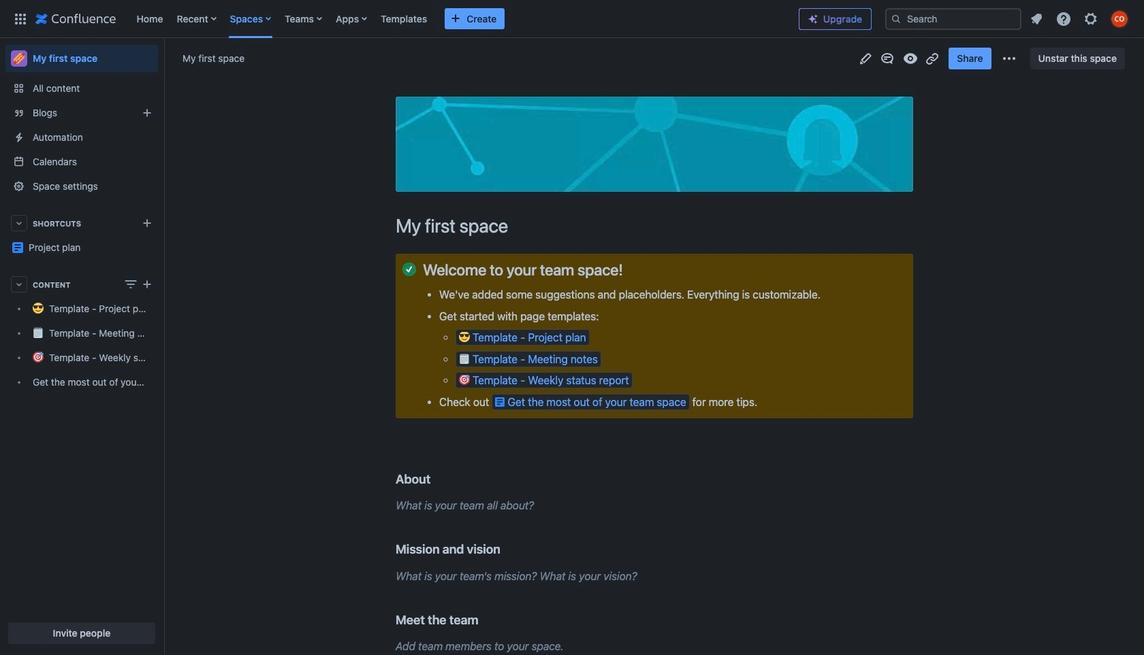 Task type: describe. For each thing, give the bounding box(es) containing it.
stop watching image
[[903, 50, 919, 66]]

1 vertical spatial copy image
[[477, 612, 493, 628]]

premium image
[[808, 14, 819, 25]]

global element
[[8, 0, 788, 38]]

Search field
[[885, 8, 1022, 30]]

list for appswitcher icon
[[130, 0, 788, 38]]

create image
[[139, 277, 155, 293]]

1 horizontal spatial copy image
[[622, 262, 638, 278]]

search image
[[891, 13, 902, 24]]

settings icon image
[[1083, 11, 1099, 27]]

edit this page image
[[858, 50, 874, 66]]

create a blog image
[[139, 105, 155, 121]]

0 horizontal spatial copy image
[[499, 542, 515, 558]]

help icon image
[[1056, 11, 1072, 27]]

more actions image
[[1001, 50, 1017, 66]]

list for premium icon on the right
[[1024, 6, 1136, 31]]

copy link image
[[924, 50, 941, 66]]

space element
[[0, 38, 163, 656]]



Task type: locate. For each thing, give the bounding box(es) containing it.
confluence image
[[35, 11, 116, 27], [35, 11, 116, 27]]

:notepad_spiral: image
[[459, 353, 470, 364], [459, 353, 470, 364]]

:sunglasses: image
[[459, 332, 470, 343], [459, 332, 470, 343]]

get the most out of your team space image
[[495, 397, 505, 408]]

:check_mark: image
[[402, 263, 416, 277]]

copy image
[[429, 471, 446, 488], [477, 612, 493, 628]]

copy image
[[622, 262, 638, 278], [499, 542, 515, 558]]

None search field
[[885, 8, 1022, 30]]

0 vertical spatial copy image
[[429, 471, 446, 488]]

:dart: image
[[459, 375, 470, 386], [459, 375, 470, 386]]

1 horizontal spatial list
[[1024, 6, 1136, 31]]

1 vertical spatial copy image
[[499, 542, 515, 558]]

tree inside the space element
[[5, 297, 158, 395]]

0 horizontal spatial copy image
[[429, 471, 446, 488]]

list
[[130, 0, 788, 38], [1024, 6, 1136, 31]]

banner
[[0, 0, 1144, 41]]

collapse sidebar image
[[148, 45, 178, 72]]

change view image
[[123, 277, 139, 293]]

template - project plan image
[[12, 242, 23, 253]]

notification icon image
[[1028, 11, 1045, 27]]

tree
[[5, 297, 158, 395]]

add shortcut image
[[139, 215, 155, 232]]

0 horizontal spatial list
[[130, 0, 788, 38]]

1 horizontal spatial copy image
[[477, 612, 493, 628]]

appswitcher icon image
[[12, 11, 29, 27]]

0 vertical spatial copy image
[[622, 262, 638, 278]]



Task type: vqa. For each thing, say whether or not it's contained in the screenshot.
Your profile and settings image
no



